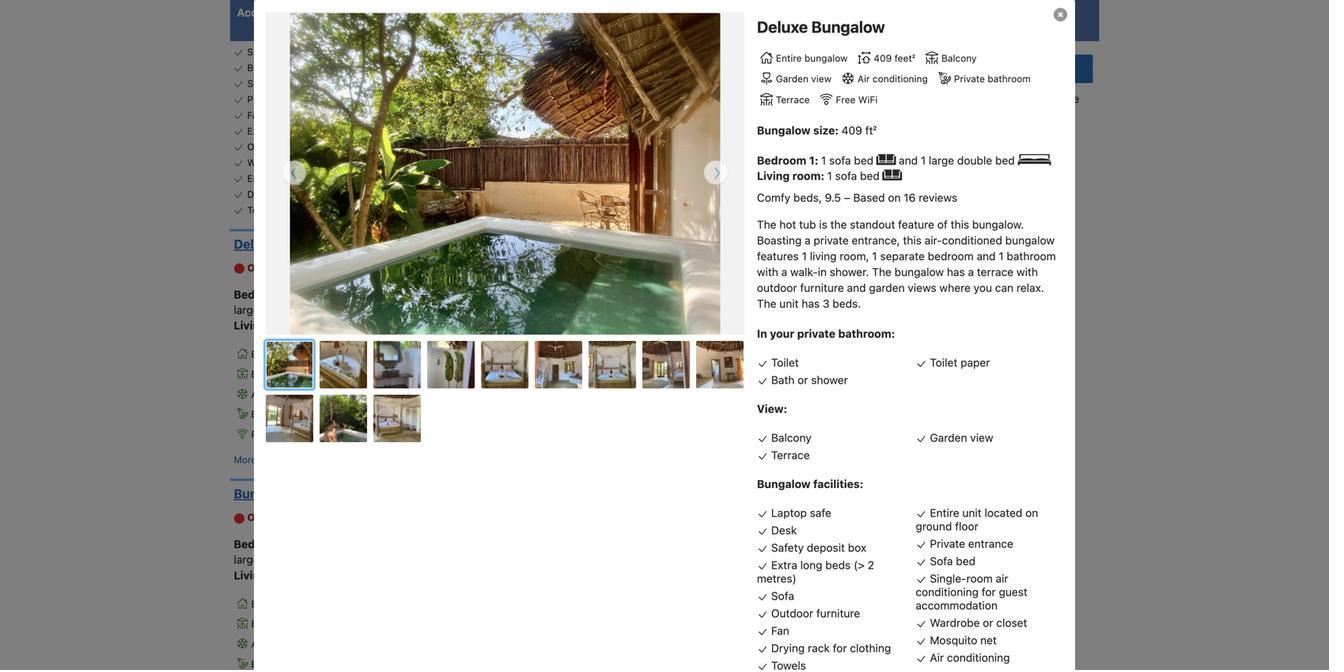Task type: locate. For each thing, give the bounding box(es) containing it.
1 horizontal spatial fan
[[772, 625, 790, 638]]

toilet paper up deluxe bungalow link
[[247, 205, 300, 216]]

bedroom 1: down deluxe bungalow link
[[234, 288, 298, 301]]

only 1 left on our site
[[248, 262, 351, 274], [248, 512, 351, 523]]

bath up view:
[[772, 374, 795, 387]]

toilet down where
[[931, 356, 958, 369]]

0 horizontal spatial bath or shower
[[247, 62, 314, 73]]

outdoor furniture
[[247, 141, 325, 152], [772, 607, 861, 620]]

entire unit located on ground floor
[[247, 173, 399, 184], [916, 507, 1039, 533]]

sofa for couch icon
[[830, 154, 852, 167]]

entire bungalow for balcony
[[251, 599, 323, 610]]

1 ensuite bathroom from the top
[[251, 409, 330, 420]]

shower up the socket near the bed
[[282, 62, 314, 73]]

beds
[[295, 125, 317, 137], [826, 559, 851, 572]]

a down features
[[782, 266, 788, 279]]

bath up socket
[[247, 62, 268, 73]]

ground up deluxe bungalow link
[[345, 173, 376, 184]]

1 horizontal spatial located
[[985, 507, 1023, 520]]

0 horizontal spatial 409 feet²
[[347, 349, 388, 360]]

a down "tub"
[[805, 234, 811, 247]]

4 free cancellation before 2 may 2024 from the top
[[687, 509, 856, 520]]

0 vertical spatial located
[[295, 173, 328, 184]]

free inside dialog dialog
[[836, 94, 856, 105]]

box up the socket near the bed
[[314, 46, 330, 57]]

0 horizontal spatial extra
[[247, 125, 270, 137]]

0 vertical spatial 1 large double bed
[[921, 154, 1019, 167]]

1 only 1 left on our site from the top
[[248, 262, 351, 274]]

1 vertical spatial our
[[314, 512, 330, 523]]

is right "tub"
[[820, 218, 828, 231]]

2 10 from the top
[[578, 311, 587, 321]]

free
[[251, 16, 271, 27], [687, 77, 708, 88], [836, 94, 856, 105], [687, 259, 708, 270], [687, 383, 708, 394], [251, 429, 271, 440], [687, 509, 708, 520], [687, 633, 708, 644]]

1 vertical spatial unit
[[780, 297, 799, 310]]

1 vertical spatial sofa
[[772, 590, 795, 603]]

sofa for couch image to the bottom
[[312, 319, 334, 332]]

1 horizontal spatial entire unit located on ground floor
[[916, 507, 1039, 533]]

sofa up photo of deluxe bungalow #2 at the bottom left of page
[[312, 319, 334, 332]]

1 only from the top
[[248, 262, 270, 274]]

4 cancellation from the top
[[711, 509, 769, 520]]

metres) down desk
[[757, 572, 797, 586]]

0 vertical spatial excluded:
[[535, 113, 576, 123]]

1 horizontal spatial extra
[[772, 559, 798, 572]]

living room: inside dialog dialog
[[757, 169, 828, 183]]

18 right "included:"
[[576, 97, 586, 107]]

4 discount from the top
[[721, 530, 759, 542]]

couch image
[[883, 170, 902, 181], [354, 289, 373, 300], [360, 320, 379, 331]]

2 discount from the top
[[721, 281, 759, 292]]

double down deluxe bungalow link
[[262, 304, 297, 317]]

living
[[810, 250, 837, 263]]

safety down desk
[[772, 542, 804, 555]]

sofa down deluxe bungalow link
[[306, 288, 328, 301]]

bath or shower up near
[[247, 62, 314, 73]]

1 horizontal spatial deluxe bungalow
[[757, 17, 886, 36]]

bath
[[247, 62, 268, 73], [772, 374, 795, 387]]

located up deluxe bungalow link
[[295, 173, 328, 184]]

included in bungalow price: 18 % vat, breakfast excluded: 10 % city tax
[[535, 280, 649, 321]]

1 vertical spatial mosquito net
[[931, 634, 998, 647]]

0 horizontal spatial deposit
[[278, 46, 312, 57]]

bungalow
[[812, 17, 886, 36], [757, 124, 811, 137], [279, 237, 339, 252], [757, 478, 811, 491], [234, 487, 294, 502]]

3 breakfast included in the price from the top
[[687, 362, 824, 373]]

safety inside dialog dialog
[[772, 542, 804, 555]]

2 horizontal spatial view
[[971, 432, 994, 445]]

1 vertical spatial wardrobe or closet
[[931, 617, 1028, 630]]

metres) inside dialog dialog
[[757, 572, 797, 586]]

2024
[[833, 77, 856, 88], [833, 259, 856, 270], [833, 383, 856, 394], [833, 509, 856, 520], [833, 633, 856, 644]]

free wifi
[[251, 16, 293, 27], [836, 94, 878, 105], [251, 429, 293, 440]]

free wifi up socket
[[251, 16, 293, 27]]

1 vertical spatial extra
[[772, 559, 798, 572]]

2 horizontal spatial garden view
[[931, 432, 994, 445]]

0 vertical spatial box
[[314, 46, 330, 57]]

3 included from the top
[[732, 362, 771, 373]]

409 left "photo of deluxe bungalow #3"
[[347, 349, 365, 360]]

3 available from the top
[[762, 405, 801, 416]]

in inside included in bungalow price: 18 % vat, breakfast excluded: 10 % city tax
[[573, 280, 581, 289]]

paper down you
[[961, 356, 991, 369]]

extra down desk
[[772, 559, 798, 572]]

with
[[757, 266, 779, 279], [1017, 266, 1039, 279]]

private up sofa bed
[[931, 538, 966, 551]]

ensuite
[[251, 409, 284, 420], [251, 659, 284, 670]]

deposit down facilities:
[[807, 542, 845, 555]]

0 vertical spatial outdoor furniture
[[247, 141, 325, 152]]

409 feet² up the photo of deluxe bungalow #11
[[347, 349, 388, 360]]

safety up socket
[[247, 46, 276, 57]]

bedroom 1: down bungalow link
[[234, 538, 298, 551]]

feet² right photo of deluxe bungalow #2 at the bottom left of page
[[368, 349, 388, 360]]

1 horizontal spatial clothing
[[851, 642, 892, 655]]

terrace down "photo of deluxe bungalow #3"
[[354, 409, 388, 420]]

4 2024 from the top
[[833, 509, 856, 520]]

deposit up the socket near the bed
[[278, 46, 312, 57]]

1 sofa bed up photo of deluxe bungalow #2 at the bottom left of page
[[304, 319, 360, 332]]

type
[[329, 6, 356, 19]]

only for deluxe bungalow
[[248, 262, 270, 274]]

5 may from the top
[[812, 633, 830, 644]]

only 1 left on our site down bungalow link
[[248, 512, 351, 523]]

laptop
[[343, 141, 374, 152], [772, 507, 807, 520]]

unit inside entire unit located on ground floor
[[963, 507, 982, 520]]

1 horizontal spatial unit
[[780, 297, 799, 310]]

16
[[904, 191, 916, 204]]

standout
[[850, 218, 896, 231]]

the
[[757, 218, 777, 231], [873, 266, 892, 279], [757, 297, 777, 310]]

2 our from the top
[[314, 512, 330, 523]]

extra long beds (> 2 metres) inside dialog dialog
[[757, 559, 875, 586]]

2 excluded: from the top
[[535, 311, 576, 321]]

0 horizontal spatial drying rack for clothing
[[247, 189, 352, 200]]

0 horizontal spatial with
[[757, 266, 779, 279]]

discount
[[721, 99, 759, 110], [721, 281, 759, 292], [721, 405, 759, 416], [721, 530, 759, 542], [721, 655, 759, 666]]

double down bungalow link
[[262, 554, 297, 567]]

bedroom 1: inside dialog dialog
[[757, 154, 822, 167]]

1 10 from the top
[[578, 113, 587, 123]]

living for couch icon
[[757, 169, 790, 183]]

sofa down the size:
[[830, 154, 852, 167]]

1 occupancy image from the left
[[420, 363, 431, 373]]

located inside entire unit located on ground floor
[[985, 507, 1023, 520]]

discount available
[[718, 99, 801, 110], [718, 281, 801, 292], [718, 405, 801, 416], [718, 530, 801, 542], [718, 655, 801, 666]]

large
[[929, 154, 955, 167], [234, 304, 259, 317], [234, 554, 259, 567]]

free wifi up more
[[251, 429, 293, 440]]

i'll reserve button
[[933, 55, 1094, 83]]

free wifi up ft²
[[836, 94, 878, 105]]

0 horizontal spatial metres)
[[340, 125, 374, 137]]

private entrance down near
[[247, 94, 320, 105]]

cancellation
[[711, 77, 769, 88], [711, 259, 769, 270], [711, 383, 769, 394], [711, 509, 769, 520], [711, 633, 769, 644]]

wardrobe or closet inside dialog dialog
[[931, 617, 1028, 630]]

rack inside dialog dialog
[[808, 642, 830, 655]]

with up relax.
[[1017, 266, 1039, 279]]

occupancy image
[[420, 363, 431, 373], [431, 363, 441, 373]]

with up the outdoor
[[757, 266, 779, 279]]

3 discount from the top
[[721, 405, 759, 416]]

10 inside included in bungalow price: 18 % vat, breakfast excluded: 10 % city tax
[[578, 311, 587, 321]]

beds inside dialog dialog
[[826, 559, 851, 572]]

our for bungalow
[[314, 512, 330, 523]]

(> inside dialog dialog
[[854, 559, 865, 572]]

towels
[[333, 62, 363, 73]]

living room:
[[757, 169, 828, 183], [234, 319, 304, 332], [234, 569, 304, 582]]

entire
[[776, 52, 802, 64], [247, 173, 273, 184], [251, 349, 277, 360], [931, 507, 960, 520], [251, 599, 277, 610]]

2 vertical spatial entire bungalow
[[251, 599, 323, 610]]

1 large double bed up reviews
[[921, 154, 1019, 167]]

(> down more details on meals and payment options image
[[854, 559, 865, 572]]

0 vertical spatial (>
[[319, 125, 329, 137]]

left for bungalow
[[280, 512, 297, 523]]

bungalow.
[[973, 218, 1025, 231]]

this down feature
[[904, 234, 922, 247]]

conditioning
[[873, 73, 928, 84], [266, 389, 322, 400], [916, 586, 979, 599], [266, 639, 322, 650], [948, 652, 1011, 665]]

view
[[812, 73, 832, 84], [346, 369, 366, 380], [971, 432, 994, 445]]

10 down us$383
[[578, 113, 587, 123]]

feet² down amount
[[895, 52, 916, 64]]

sofa
[[931, 555, 954, 568], [772, 590, 795, 603]]

2 horizontal spatial unit
[[963, 507, 982, 520]]

only down deluxe bungalow link
[[248, 262, 270, 274]]

1 vertical spatial outdoor
[[772, 607, 814, 620]]

1 vertical spatial 409
[[842, 124, 863, 137]]

0 vertical spatial private entrance
[[247, 94, 320, 105]]

private up confirmation
[[955, 73, 986, 84]]

1 horizontal spatial deluxe
[[757, 17, 808, 36]]

or
[[270, 62, 280, 73], [293, 157, 303, 168], [798, 374, 809, 387], [983, 617, 994, 630]]

0 vertical spatial deluxe
[[757, 17, 808, 36]]

sofa for sofa
[[772, 590, 795, 603]]

has down walk-
[[802, 297, 820, 310]]

1 vertical spatial is
[[820, 218, 828, 231]]

0 horizontal spatial entrance
[[281, 94, 320, 105]]

1 vertical spatial 10
[[578, 311, 587, 321]]

409 feet²
[[874, 52, 916, 64], [347, 349, 388, 360]]

vat, inside included in bungalow price: 18 % vat, breakfast excluded: 10 % city tax
[[557, 295, 574, 305]]

1 large double bed down deluxe bungalow link
[[234, 288, 403, 317]]

living for middle couch image
[[234, 319, 267, 332]]

0 vertical spatial entrance
[[281, 94, 320, 105]]

unit inside the hot tub is the standout feature of this bungalow. boasting a private entrance, this air-conditioned bungalow features 1 living room, 1 separate bedroom and 1 bathroom with a walk-in shower. the bungalow has a terrace with outdoor furniture and garden views where you can relax. the unit has 3 beds.
[[780, 297, 799, 310]]

deposit
[[278, 46, 312, 57], [807, 542, 845, 555]]

0 vertical spatial only 1 left on our site
[[248, 262, 351, 274]]

1 horizontal spatial outdoor
[[772, 607, 814, 620]]

1 horizontal spatial safety
[[772, 542, 804, 555]]

3 inside the hot tub is the standout feature of this bungalow. boasting a private entrance, this air-conditioned bungalow features 1 living room, 1 separate bedroom and 1 bathroom with a walk-in shower. the bungalow has a terrace with outdoor furniture and garden views where you can relax. the unit has 3 beds.
[[823, 297, 830, 310]]

sofa down desk
[[772, 590, 795, 603]]

0 vertical spatial feet²
[[895, 52, 916, 64]]

bath or shower up view:
[[772, 374, 849, 387]]

a
[[805, 234, 811, 247], [782, 266, 788, 279], [969, 266, 975, 279]]

mosquito net down towels
[[339, 94, 397, 105]]

1 sofa bed down deluxe bungalow link
[[298, 288, 354, 301]]

safety
[[247, 46, 276, 57], [772, 542, 804, 555]]

1 sofa bed down ft²
[[822, 154, 877, 167]]

1 horizontal spatial of
[[938, 218, 948, 231]]

1 left from the top
[[280, 262, 297, 274]]

bath or shower inside dialog dialog
[[772, 374, 849, 387]]

5 before from the top
[[772, 633, 801, 644]]

extra long beds (> 2 metres) down the socket near the bed
[[247, 125, 374, 137]]

left down bungalow link
[[280, 512, 297, 523]]

couch image down couch icon
[[883, 170, 902, 181]]

of inside the hot tub is the standout feature of this bungalow. boasting a private entrance, this air-conditioned bungalow features 1 living room, 1 separate bedroom and 1 bathroom with a walk-in shower. the bungalow has a terrace with outdoor furniture and garden views where you can relax. the unit has 3 beds.
[[938, 218, 948, 231]]

photo of deluxe bungalow #3 image
[[374, 341, 421, 389]]

living
[[757, 169, 790, 183], [234, 319, 267, 332], [234, 569, 267, 582]]

size:
[[814, 124, 839, 137]]

has up where
[[948, 266, 966, 279]]

room:
[[793, 169, 825, 183], [269, 319, 301, 332], [269, 569, 301, 582]]

the down the outdoor
[[757, 297, 777, 310]]

1 horizontal spatial beds
[[826, 559, 851, 572]]

drying rack for clothing inside dialog dialog
[[772, 642, 892, 655]]

3 more details on meals and payment options image from the top
[[855, 610, 866, 621]]

2 available from the top
[[762, 281, 801, 292]]

2 site from the top
[[333, 512, 351, 523]]

clothing
[[316, 189, 352, 200], [851, 642, 892, 655]]

1 excluded: from the top
[[535, 113, 576, 123]]

1 vertical spatial mosquito
[[931, 634, 978, 647]]

the inside the hot tub is the standout feature of this bungalow. boasting a private entrance, this air-conditioned bungalow features 1 living room, 1 separate bedroom and 1 bathroom with a walk-in shower. the bungalow has a terrace with outdoor furniture and garden views where you can relax. the unit has 3 beds.
[[831, 218, 847, 231]]

entire bungalow inside dialog dialog
[[776, 52, 848, 64]]

wifi left the photo of deluxe bungalow #11
[[274, 429, 293, 440]]

0 vertical spatial clothing
[[316, 189, 352, 200]]

1 vertical spatial double
[[262, 304, 297, 317]]

entire unit located on ground floor inside dialog dialog
[[916, 507, 1039, 533]]

furniture inside the hot tub is the standout feature of this bungalow. boasting a private entrance, this air-conditioned bungalow features 1 living room, 1 separate bedroom and 1 bathroom with a walk-in shower. the bungalow has a terrace with outdoor furniture and garden views where you can relax. the unit has 3 beds.
[[801, 282, 845, 295]]

2 with from the left
[[1017, 266, 1039, 279]]

shower
[[282, 62, 314, 73], [812, 374, 849, 387]]

free cancellation before 2 may 2024
[[687, 77, 856, 88], [687, 259, 856, 270], [687, 383, 856, 394], [687, 509, 856, 520], [687, 633, 856, 644]]

1 before from the top
[[772, 77, 801, 88]]

deluxe bungalow link
[[234, 236, 406, 252]]

sofa up single-
[[931, 555, 954, 568]]

ground up sofa bed
[[916, 520, 953, 533]]

sofa for middle couch image
[[306, 288, 328, 301]]

single-room air conditioning for guest accommodation
[[916, 572, 1028, 612]]

2 only 1 left on our site from the top
[[248, 512, 351, 523]]

unit up deluxe bungalow link
[[276, 173, 293, 184]]

wardrobe or closet
[[247, 157, 332, 168], [931, 617, 1028, 630]]

outdoor furniture inside dialog dialog
[[772, 607, 861, 620]]

2 vertical spatial the
[[757, 297, 777, 310]]

select
[[878, 6, 912, 19]]

1 vertical spatial drying
[[772, 642, 805, 655]]

1 horizontal spatial has
[[948, 266, 966, 279]]

shower.
[[830, 266, 870, 279]]

walk-
[[791, 266, 818, 279]]

1 horizontal spatial (>
[[854, 559, 865, 572]]

5 available from the top
[[762, 655, 801, 666]]

shower down in your private bathroom:
[[812, 374, 849, 387]]

deposit inside dialog dialog
[[807, 542, 845, 555]]

shower inside dialog dialog
[[812, 374, 849, 387]]

private inside the hot tub is the standout feature of this bungalow. boasting a private entrance, this air-conditioned bungalow features 1 living room, 1 separate bedroom and 1 bathroom with a walk-in shower. the bungalow has a terrace with outdoor furniture and garden views where you can relax. the unit has 3 beds.
[[814, 234, 849, 247]]

paper
[[274, 205, 300, 216], [961, 356, 991, 369]]

photo of deluxe bungalow #1 image
[[290, 13, 721, 336], [267, 342, 314, 389]]

10 up "photo of deluxe bungalow #6"
[[578, 311, 587, 321]]

1 vertical spatial clothing
[[851, 642, 892, 655]]

mosquito net down "accommodation"
[[931, 634, 998, 647]]

large inside dialog dialog
[[929, 154, 955, 167]]

10
[[578, 113, 587, 123], [578, 311, 587, 321]]

vat,
[[598, 97, 615, 107], [557, 295, 574, 305]]

terrace up the bungalow facilities:
[[772, 449, 810, 462]]

rack
[[279, 189, 298, 200], [808, 642, 830, 655]]

bathroom
[[988, 73, 1031, 84], [1007, 250, 1057, 263], [287, 409, 330, 420], [287, 659, 330, 670]]

double inside dialog dialog
[[958, 154, 993, 167]]

1 vertical spatial excluded:
[[535, 311, 576, 321]]

sofa up –
[[836, 169, 858, 183]]

deluxe inside deluxe bungalow link
[[234, 237, 276, 252]]

private right your
[[798, 327, 836, 341]]

3 2024 from the top
[[833, 383, 856, 394]]

18 down included at the top left
[[535, 295, 544, 305]]

net inside dialog dialog
[[981, 634, 998, 647]]

unit down the outdoor
[[780, 297, 799, 310]]

2 left from the top
[[280, 512, 297, 523]]

metres) down towels
[[340, 125, 374, 137]]

2 vertical spatial wifi
[[274, 429, 293, 440]]

private
[[814, 234, 849, 247], [798, 327, 836, 341]]

more details on meals and payment options image
[[855, 54, 866, 65], [855, 236, 866, 247], [855, 610, 866, 621]]

couch image inside dialog dialog
[[883, 170, 902, 181]]

and down "shower." at right top
[[848, 282, 867, 295]]

entrance,
[[852, 234, 901, 247]]

box
[[314, 46, 330, 57], [848, 542, 867, 555]]

3 price from the top
[[801, 362, 824, 373]]

3 left nights
[[597, 6, 605, 19]]

9.5
[[825, 191, 842, 204]]

a up you
[[969, 266, 975, 279]]

5 price from the top
[[801, 612, 824, 623]]

0 vertical spatial mosquito
[[339, 94, 380, 105]]

0 vertical spatial 10
[[578, 113, 587, 123]]

entrance inside dialog dialog
[[969, 538, 1014, 551]]

our down bungalow link
[[314, 512, 330, 523]]

4 available from the top
[[762, 530, 801, 542]]

us$567
[[531, 240, 581, 255]]

0 horizontal spatial closet
[[305, 157, 332, 168]]

1 vertical spatial only
[[248, 512, 270, 523]]

only 1 left on our site for deluxe bungalow
[[248, 262, 351, 274]]

1 tax from the top
[[617, 113, 629, 123]]

1 breakfast included in the price from the top
[[687, 56, 824, 67]]

entire unit located on ground floor up deluxe bungalow link
[[247, 173, 399, 184]]

air conditioning
[[858, 73, 928, 84], [251, 389, 322, 400], [251, 639, 322, 650], [931, 652, 1011, 665]]

photo of deluxe bungalow #8 image
[[643, 341, 690, 389]]

0 vertical spatial entire unit located on ground floor
[[247, 173, 399, 184]]

1 vertical spatial deluxe
[[234, 237, 276, 252]]

3 before from the top
[[772, 383, 801, 394]]

bedroom 1: for bungalow
[[234, 538, 298, 551]]

1 horizontal spatial 409 feet²
[[874, 52, 916, 64]]

1 site from the top
[[333, 262, 351, 274]]

living inside dialog dialog
[[757, 169, 790, 183]]

1 vertical spatial extra long beds (> 2 metres)
[[757, 559, 875, 586]]

vat, right "included:"
[[598, 97, 615, 107]]

bath inside dialog dialog
[[772, 374, 795, 387]]

1 our from the top
[[314, 262, 330, 274]]

breakfast inside included in bungalow price: 18 % vat, breakfast excluded: 10 % city tax
[[576, 295, 613, 305]]

couch image down deluxe bungalow link
[[354, 289, 373, 300]]

deluxe
[[757, 17, 808, 36], [234, 237, 276, 252]]

of left guests on the left
[[469, 6, 480, 19]]

our down deluxe bungalow link
[[314, 262, 330, 274]]

guests
[[483, 6, 520, 19]]

the up boasting
[[757, 218, 777, 231]]

0 vertical spatial couch image
[[883, 170, 902, 181]]

toilet up towels
[[349, 46, 373, 57]]

409 left ft²
[[842, 124, 863, 137]]

in inside the hot tub is the standout feature of this bungalow. boasting a private entrance, this air-conditioned bungalow features 1 living room, 1 separate bedroom and 1 bathroom with a walk-in shower. the bungalow has a terrace with outdoor furniture and garden views where you can relax. the unit has 3 beds.
[[818, 266, 827, 279]]

1 city from the top
[[600, 113, 615, 123]]

terrace up bungalow size: 409 ft²
[[776, 94, 810, 105]]

site for deluxe bungalow
[[333, 262, 351, 274]]

10 inside included: 18 % vat, breakfast excluded: 10 % city tax
[[578, 113, 587, 123]]

5 breakfast included in the price from the top
[[687, 612, 824, 623]]

entire bungalow
[[776, 52, 848, 64], [251, 349, 323, 360], [251, 599, 323, 610]]

1 horizontal spatial extra long beds (> 2 metres)
[[757, 559, 875, 586]]

1 horizontal spatial view
[[812, 73, 832, 84]]

occupancy image
[[420, 57, 431, 67], [420, 239, 431, 249], [431, 239, 441, 249], [441, 363, 451, 373]]

5 included from the top
[[732, 612, 771, 623]]

2 discount available from the top
[[718, 281, 801, 292]]

bungalow link
[[234, 486, 406, 502]]

5 free cancellation before 2 may 2024 from the top
[[687, 633, 856, 644]]

entire unit located on ground floor up sofa bed
[[916, 507, 1039, 533]]

0 horizontal spatial feet²
[[368, 349, 388, 360]]

0 horizontal spatial laptop safe
[[343, 141, 396, 152]]

safe inside dialog dialog
[[810, 507, 832, 520]]

toilet paper
[[247, 205, 300, 216], [931, 356, 991, 369]]

double up reviews
[[958, 154, 993, 167]]

1 horizontal spatial metres)
[[757, 572, 797, 586]]

0 vertical spatial net
[[383, 94, 397, 105]]

photo of deluxe bungalow #4 image
[[427, 341, 475, 389]]

the
[[784, 56, 798, 67], [303, 78, 317, 89], [831, 218, 847, 231], [784, 238, 798, 249], [784, 362, 798, 373], [784, 488, 798, 499], [784, 612, 798, 623]]

2 city from the top
[[600, 311, 615, 321]]

bedroom 1: up comfy
[[757, 154, 822, 167]]

you
[[974, 282, 993, 295]]

balcony
[[942, 52, 977, 64], [251, 369, 287, 380], [772, 432, 812, 445], [251, 619, 287, 630]]

city inside included: 18 % vat, breakfast excluded: 10 % city tax
[[600, 113, 615, 123]]

of
[[469, 6, 480, 19], [938, 218, 948, 231]]

breakfast
[[687, 56, 730, 67], [617, 97, 654, 107], [687, 238, 730, 249], [576, 295, 613, 305], [687, 362, 730, 373], [687, 488, 730, 499], [687, 612, 730, 623]]

0 vertical spatial is
[[1015, 92, 1024, 105]]

1 vertical spatial site
[[333, 512, 351, 523]]

2 only from the top
[[248, 512, 270, 523]]

1 vertical spatial ground
[[916, 520, 953, 533]]

of up "air-"
[[938, 218, 948, 231]]

1 free cancellation before 2 may 2024 from the top
[[687, 77, 856, 88]]

private
[[955, 73, 986, 84], [247, 94, 278, 105], [931, 538, 966, 551]]

bungalow inside included in bungalow price: 18 % vat, breakfast excluded: 10 % city tax
[[583, 280, 623, 289]]

1
[[822, 154, 827, 167], [921, 154, 926, 167], [828, 169, 833, 183], [802, 250, 807, 263], [873, 250, 878, 263], [999, 250, 1004, 263], [272, 262, 277, 274], [298, 288, 303, 301], [398, 288, 403, 301], [304, 319, 309, 332], [272, 512, 277, 523], [398, 538, 403, 551]]

safety deposit box inside dialog dialog
[[772, 542, 867, 555]]

0 horizontal spatial clothing
[[316, 189, 352, 200]]

bungalow for bungalow size: 409 ft²
[[757, 124, 811, 137]]

separate
[[881, 250, 925, 263]]

couch image up photo of deluxe bungalow #2 at the bottom left of page
[[360, 320, 379, 331]]

private entrance up sofa bed
[[931, 538, 1014, 551]]

entrance down the socket near the bed
[[281, 94, 320, 105]]

clothing inside dialog dialog
[[851, 642, 892, 655]]

2 ensuite from the top
[[251, 659, 284, 670]]

409 feet² down amount
[[874, 52, 916, 64]]

2 vertical spatial garden view
[[931, 432, 994, 445]]

0 horizontal spatial beds
[[295, 125, 317, 137]]

floor inside entire unit located on ground floor
[[956, 520, 979, 533]]

18 inside included in bungalow price: 18 % vat, breakfast excluded: 10 % city tax
[[535, 295, 544, 305]]

paper up deluxe bungalow link
[[274, 205, 300, 216]]

1 sofa bed for couch image inside the dialog dialog
[[828, 169, 883, 183]]

1 large double bed down bungalow link
[[234, 538, 403, 567]]

1 vertical spatial net
[[981, 634, 998, 647]]

3
[[597, 6, 605, 19], [823, 297, 830, 310]]

closet
[[305, 157, 332, 168], [997, 617, 1028, 630]]

mosquito net
[[339, 94, 397, 105], [931, 634, 998, 647]]

1 horizontal spatial laptop safe
[[772, 507, 832, 520]]

%
[[588, 97, 595, 107], [590, 113, 597, 123], [547, 295, 554, 305], [590, 311, 597, 321]]

relax.
[[1017, 282, 1045, 295]]

0 vertical spatial site
[[333, 262, 351, 274]]

couch image
[[877, 154, 896, 165]]

deluxe inside dialog dialog
[[757, 17, 808, 36]]

1 sofa bed for couch icon
[[822, 154, 877, 167]]

entrance up room
[[969, 538, 1014, 551]]

2 tax from the top
[[617, 311, 629, 321]]

ensuite bathroom
[[251, 409, 330, 420], [251, 659, 330, 670]]

left
[[280, 262, 297, 274], [280, 512, 297, 523]]

excluded: down included at the top left
[[535, 311, 576, 321]]



Task type: describe. For each thing, give the bounding box(es) containing it.
1 2024 from the top
[[833, 77, 856, 88]]

1 vertical spatial 1 large double bed
[[234, 288, 403, 317]]

private bathroom
[[955, 73, 1031, 84]]

1 with from the left
[[757, 266, 779, 279]]

2 may from the top
[[812, 259, 830, 270]]

ground inside dialog dialog
[[916, 520, 953, 533]]

bedroom
[[928, 250, 974, 263]]

beds.
[[833, 297, 862, 310]]

large for middle couch image
[[234, 304, 259, 317]]

0 vertical spatial 409
[[874, 52, 892, 64]]

excluded: inside included in bungalow price: 18 % vat, breakfast excluded: 10 % city tax
[[535, 311, 576, 321]]

2 vertical spatial large
[[234, 554, 259, 567]]

photo of deluxe bungalow #9 image
[[697, 341, 744, 389]]

large for couch icon
[[929, 154, 955, 167]]

photo of deluxe bungalow #6 image
[[535, 341, 583, 389]]

1 available from the top
[[762, 99, 801, 110]]

closet inside dialog dialog
[[997, 617, 1028, 630]]

1 vertical spatial has
[[802, 297, 820, 310]]

2 vertical spatial living room:
[[234, 569, 304, 582]]

beds,
[[794, 191, 822, 204]]

0 vertical spatial floor
[[379, 173, 399, 184]]

socket
[[247, 78, 278, 89]]

1 vertical spatial 409 feet²
[[347, 349, 388, 360]]

toilet up deluxe bungalow link
[[247, 205, 272, 216]]

0 vertical spatial safety
[[247, 46, 276, 57]]

2 more details on meals and payment options image from the top
[[855, 236, 866, 247]]

your
[[770, 327, 795, 341]]

photo of deluxe bungalow #10 image
[[266, 395, 313, 443]]

0 vertical spatial photo of deluxe bungalow #1 image
[[290, 13, 721, 336]]

5 cancellation from the top
[[711, 633, 769, 644]]

included: 18 % vat, breakfast excluded: 10 % city tax
[[535, 97, 654, 123]]

2 vertical spatial 1 large double bed
[[234, 538, 403, 567]]

included:
[[535, 97, 574, 107]]

mosquito net inside dialog dialog
[[931, 634, 998, 647]]

is inside the hot tub is the standout feature of this bungalow. boasting a private entrance, this air-conditioned bungalow features 1 living room, 1 separate bedroom and 1 bathroom with a walk-in shower. the bungalow has a terrace with outdoor furniture and garden views where you can relax. the unit has 3 beds.
[[820, 218, 828, 231]]

desk
[[772, 524, 797, 537]]

facilities:
[[814, 478, 864, 491]]

accommodation
[[237, 6, 326, 19]]

1 vertical spatial garden
[[310, 369, 343, 380]]

1 vertical spatial deluxe bungalow
[[234, 237, 339, 252]]

1 sofa bed for middle couch image
[[298, 288, 354, 301]]

bungalow size: 409 ft²
[[757, 124, 877, 137]]

where
[[940, 282, 971, 295]]

more details on meals and payment options image
[[855, 486, 866, 497]]

0 horizontal spatial extra long beds (> 2 metres)
[[247, 125, 374, 137]]

more link
[[234, 452, 257, 468]]

4 may from the top
[[812, 509, 830, 520]]

1 more details on meals and payment options image from the top
[[855, 54, 866, 65]]

0 vertical spatial extra
[[247, 125, 270, 137]]

0 vertical spatial beds
[[295, 125, 317, 137]]

2 breakfast included in the price from the top
[[687, 238, 824, 249]]

18 inside included: 18 % vat, breakfast excluded: 10 % city tax
[[576, 97, 586, 107]]

for inside the "single-room air conditioning for guest accommodation"
[[982, 586, 997, 599]]

nights
[[607, 6, 642, 19]]

2 vertical spatial terrace
[[772, 449, 810, 462]]

0 vertical spatial furniture
[[287, 141, 325, 152]]

wardrobe inside dialog dialog
[[931, 617, 980, 630]]

only 1 left on our site for bungalow
[[248, 512, 351, 523]]

reviews
[[919, 191, 958, 204]]

entire bungalow for 409 feet²
[[251, 349, 323, 360]]

1 vertical spatial private
[[798, 327, 836, 341]]

left for deluxe bungalow
[[280, 262, 297, 274]]

and right couch icon
[[899, 154, 921, 167]]

near
[[281, 78, 300, 89]]

price for 3 nights
[[548, 6, 642, 19]]

0 horizontal spatial toilet paper
[[247, 205, 300, 216]]

photo of deluxe bungalow #2 image
[[320, 341, 367, 389]]

comfy
[[757, 191, 791, 204]]

feet² inside dialog dialog
[[895, 52, 916, 64]]

4 before from the top
[[772, 509, 801, 520]]

single-
[[931, 572, 967, 586]]

breakfast inside included: 18 % vat, breakfast excluded: 10 % city tax
[[617, 97, 654, 107]]

0 vertical spatial private
[[955, 73, 986, 84]]

0 horizontal spatial net
[[383, 94, 397, 105]]

based
[[854, 191, 886, 204]]

1 horizontal spatial a
[[805, 234, 811, 247]]

conditioned
[[943, 234, 1003, 247]]

0 horizontal spatial mosquito
[[339, 94, 380, 105]]

0 horizontal spatial entire unit located on ground floor
[[247, 173, 399, 184]]

2 vertical spatial room:
[[269, 569, 301, 582]]

0 vertical spatial deposit
[[278, 46, 312, 57]]

long inside dialog dialog
[[801, 559, 823, 572]]

2 vertical spatial garden
[[931, 432, 968, 445]]

0 vertical spatial terrace
[[776, 94, 810, 105]]

and up "photo of deluxe bungalow #3"
[[376, 288, 398, 301]]

0 vertical spatial long
[[273, 125, 292, 137]]

city inside included in bungalow price: 18 % vat, breakfast excluded: 10 % city tax
[[600, 311, 615, 321]]

bungalow for bungalow facilities:
[[757, 478, 811, 491]]

price
[[548, 6, 576, 19]]

2 included from the top
[[732, 238, 771, 249]]

toilet paper inside dialog dialog
[[931, 356, 991, 369]]

immediate
[[1027, 92, 1080, 105]]

the hot tub is the standout feature of this bungalow. boasting a private entrance, this air-conditioned bungalow features 1 living room, 1 separate bedroom and 1 bathroom with a walk-in shower. the bungalow has a terrace with outdoor furniture and garden views where you can relax. the unit has 3 beds.
[[757, 218, 1057, 310]]

1 vertical spatial terrace
[[354, 409, 388, 420]]

amount
[[878, 22, 919, 35]]

0 vertical spatial laptop
[[343, 141, 374, 152]]

1 vertical spatial private
[[247, 94, 278, 105]]

paper inside dialog dialog
[[961, 356, 991, 369]]

outdoor
[[757, 282, 798, 295]]

accommodation
[[916, 599, 998, 612]]

private entrance inside dialog dialog
[[931, 538, 1014, 551]]

more
[[234, 454, 257, 466]]

confirmation is immediate
[[946, 92, 1080, 105]]

0 horizontal spatial paper
[[274, 205, 300, 216]]

features
[[757, 250, 799, 263]]

0 vertical spatial wardrobe
[[247, 157, 291, 168]]

confirmation
[[946, 92, 1012, 105]]

2 before from the top
[[772, 259, 801, 270]]

1 discount available from the top
[[718, 99, 801, 110]]

garden
[[870, 282, 905, 295]]

1 may from the top
[[812, 77, 830, 88]]

site for bungalow
[[333, 512, 351, 523]]

your choices
[[670, 6, 740, 19]]

choices
[[698, 6, 740, 19]]

4 included from the top
[[732, 488, 771, 499]]

tax inside included in bungalow price: 18 % vat, breakfast excluded: 10 % city tax
[[617, 311, 629, 321]]

mosquito inside dialog dialog
[[931, 634, 978, 647]]

0 horizontal spatial a
[[782, 266, 788, 279]]

2 vertical spatial furniture
[[817, 607, 861, 620]]

excluded: inside included: 18 % vat, breakfast excluded: 10 % city tax
[[535, 113, 576, 123]]

0 vertical spatial of
[[469, 6, 480, 19]]

0 horizontal spatial wardrobe or closet
[[247, 157, 332, 168]]

2 2024 from the top
[[833, 259, 856, 270]]

0 vertical spatial outdoor
[[247, 141, 284, 152]]

0 vertical spatial free wifi
[[251, 16, 293, 27]]

0 horizontal spatial shower
[[282, 62, 314, 73]]

2 vertical spatial couch image
[[360, 320, 379, 331]]

laptop inside dialog dialog
[[772, 507, 807, 520]]

1 vertical spatial the
[[873, 266, 892, 279]]

air-
[[925, 234, 943, 247]]

select amount
[[878, 6, 919, 35]]

4 discount available from the top
[[718, 530, 801, 542]]

1 vertical spatial view
[[346, 369, 366, 380]]

0 vertical spatial has
[[948, 266, 966, 279]]

2 horizontal spatial a
[[969, 266, 975, 279]]

drying inside dialog dialog
[[772, 642, 805, 655]]

fan inside dialog dialog
[[772, 625, 790, 638]]

outdoor inside dialog dialog
[[772, 607, 814, 620]]

–
[[845, 191, 851, 204]]

box inside dialog dialog
[[848, 542, 867, 555]]

laptop safe inside dialog dialog
[[772, 507, 832, 520]]

0 horizontal spatial garden view
[[310, 369, 366, 380]]

wifi inside dialog dialog
[[859, 94, 878, 105]]

409 feet² inside dialog dialog
[[874, 52, 916, 64]]

bedroom 1: for deluxe bungalow
[[234, 288, 298, 301]]

3 discount available from the top
[[718, 405, 801, 416]]

comfy beds, 9.5 –                       based on  16 reviews
[[757, 191, 958, 204]]

your
[[670, 6, 695, 19]]

4 price from the top
[[801, 488, 824, 499]]

0 vertical spatial closet
[[305, 157, 332, 168]]

sofa for couch image inside the dialog dialog
[[836, 169, 858, 183]]

only for bungalow
[[248, 512, 270, 523]]

1 cancellation from the top
[[711, 77, 769, 88]]

guest
[[1000, 586, 1028, 599]]

tax inside included: 18 % vat, breakfast excluded: 10 % city tax
[[617, 113, 629, 123]]

0 vertical spatial fan
[[247, 110, 263, 121]]

0 vertical spatial metres)
[[340, 125, 374, 137]]

hot
[[780, 218, 797, 231]]

5 2024 from the top
[[833, 633, 856, 644]]

views
[[908, 282, 937, 295]]

air
[[996, 572, 1009, 586]]

1 sofa bed for couch image to the bottom
[[304, 319, 360, 332]]

3 cancellation from the top
[[711, 383, 769, 394]]

1 large double bed inside dialog dialog
[[921, 154, 1019, 167]]

1 vertical spatial room:
[[269, 319, 301, 332]]

number
[[422, 6, 466, 19]]

deluxe bungalow inside dialog dialog
[[757, 17, 886, 36]]

in
[[757, 327, 768, 341]]

view:
[[757, 403, 788, 416]]

0 vertical spatial 3
[[597, 6, 605, 19]]

free wifi inside dialog dialog
[[836, 94, 878, 105]]

and up terrace
[[977, 250, 996, 263]]

bungalow facilities:
[[757, 478, 864, 491]]

0 vertical spatial view
[[812, 73, 832, 84]]

1 horizontal spatial garden
[[776, 73, 809, 84]]

2 vertical spatial private
[[931, 538, 966, 551]]

extra inside dialog dialog
[[772, 559, 798, 572]]

room: inside dialog dialog
[[793, 169, 825, 183]]

conditioning inside the "single-room air conditioning for guest accommodation"
[[916, 586, 979, 599]]

i'll reserve
[[986, 62, 1041, 75]]

price:
[[625, 280, 649, 289]]

us$608
[[531, 364, 583, 379]]

photo of deluxe bungalow #11 image
[[320, 395, 367, 443]]

4 breakfast included in the price from the top
[[687, 488, 824, 499]]

boasting
[[757, 234, 802, 247]]

2 ensuite bathroom from the top
[[251, 659, 330, 670]]

0 vertical spatial the
[[757, 218, 777, 231]]

sofa for sofa bed
[[931, 555, 954, 568]]

1 vertical spatial couch image
[[354, 289, 373, 300]]

3 may from the top
[[812, 383, 830, 394]]

3 free cancellation before 2 may 2024 from the top
[[687, 383, 856, 394]]

2 occupancy image from the left
[[431, 363, 441, 373]]

0 horizontal spatial rack
[[279, 189, 298, 200]]

included
[[535, 280, 571, 289]]

bathroom inside the hot tub is the standout feature of this bungalow. boasting a private entrance, this air-conditioned bungalow features 1 living room, 1 separate bedroom and 1 bathroom with a walk-in shower. the bungalow has a terrace with outdoor furniture and garden views where you can relax. the unit has 3 beds.
[[1007, 250, 1057, 263]]

2 inside dialog dialog
[[868, 559, 875, 572]]

socket near the bed
[[247, 78, 337, 89]]

feature
[[899, 218, 935, 231]]

1 vertical spatial this
[[904, 234, 922, 247]]

1 horizontal spatial is
[[1015, 92, 1024, 105]]

can
[[996, 282, 1014, 295]]

room
[[967, 572, 993, 586]]

0 horizontal spatial box
[[314, 46, 330, 57]]

accommodation type
[[237, 6, 356, 19]]

dialog dialog
[[254, 0, 1330, 671]]

0 horizontal spatial drying
[[247, 189, 277, 200]]

sofa bed
[[931, 555, 976, 568]]

1 discount from the top
[[721, 99, 759, 110]]

2 vertical spatial living
[[234, 569, 267, 582]]

0 vertical spatial mosquito net
[[339, 94, 397, 105]]

1 vertical spatial living room:
[[234, 319, 304, 332]]

1 horizontal spatial 409
[[842, 124, 863, 137]]

0 horizontal spatial safety deposit box
[[247, 46, 330, 57]]

0 vertical spatial wifi
[[274, 16, 293, 27]]

0 vertical spatial ground
[[345, 173, 376, 184]]

0 horizontal spatial bath
[[247, 62, 268, 73]]

1 ensuite from the top
[[251, 409, 284, 420]]

toilet down your
[[772, 356, 799, 369]]

photo of deluxe bungalow #7 image
[[589, 341, 636, 389]]

room,
[[840, 250, 870, 263]]

1 vertical spatial feet²
[[368, 349, 388, 360]]

0 horizontal spatial 409
[[347, 349, 365, 360]]

0 vertical spatial this
[[951, 218, 970, 231]]

us$383
[[531, 58, 582, 73]]

2 vertical spatial double
[[262, 554, 297, 567]]

terrace
[[978, 266, 1014, 279]]

number of guests
[[422, 6, 520, 19]]

bungalow for bungalow
[[234, 487, 294, 502]]

tub
[[800, 218, 817, 231]]

1 price from the top
[[801, 56, 824, 67]]

0 vertical spatial drying rack for clothing
[[247, 189, 352, 200]]

2 vertical spatial free wifi
[[251, 429, 293, 440]]

5 discount available from the top
[[718, 655, 801, 666]]

2 cancellation from the top
[[711, 259, 769, 270]]

1 included from the top
[[732, 56, 771, 67]]

1 vertical spatial photo of deluxe bungalow #1 image
[[267, 342, 314, 389]]

2 free cancellation before 2 may 2024 from the top
[[687, 259, 856, 270]]

ft²
[[866, 124, 877, 137]]

photo of deluxe bungalow #12 image
[[374, 395, 421, 443]]

in your private bathroom:
[[757, 327, 896, 341]]

vat, inside included: 18 % vat, breakfast excluded: 10 % city tax
[[598, 97, 615, 107]]

2 price from the top
[[801, 238, 824, 249]]

0 vertical spatial unit
[[276, 173, 293, 184]]

bathroom:
[[839, 327, 896, 341]]

0 horizontal spatial (>
[[319, 125, 329, 137]]

photo of deluxe bungalow #5 image
[[481, 341, 529, 389]]

5 discount from the top
[[721, 655, 759, 666]]

0 vertical spatial garden view
[[776, 73, 832, 84]]

our for deluxe bungalow
[[314, 262, 330, 274]]

0 horizontal spatial safe
[[377, 141, 396, 152]]



Task type: vqa. For each thing, say whether or not it's contained in the screenshot.
the top rental
no



